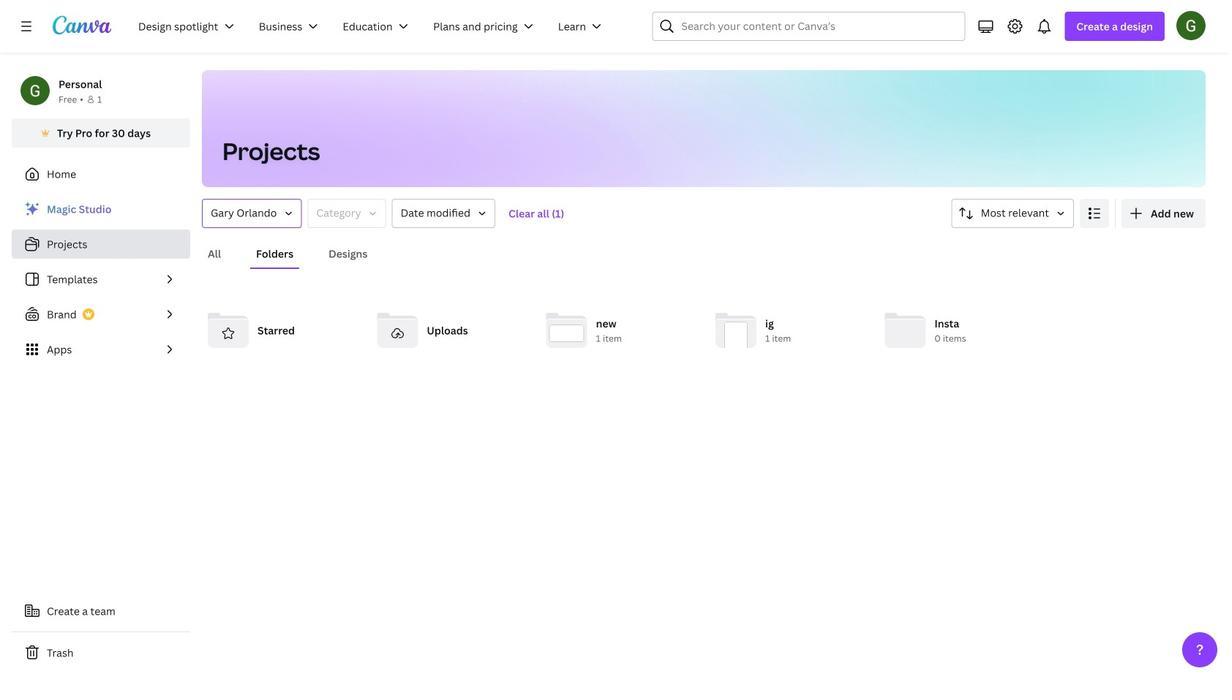 Task type: vqa. For each thing, say whether or not it's contained in the screenshot.
Owner 'button'
yes



Task type: describe. For each thing, give the bounding box(es) containing it.
Category button
[[308, 199, 386, 228]]

Owner button
[[202, 199, 302, 228]]

Search search field
[[681, 12, 936, 40]]

gary orlando image
[[1176, 11, 1206, 40]]

Date modified button
[[392, 199, 495, 228]]



Task type: locate. For each thing, give the bounding box(es) containing it.
None search field
[[652, 12, 965, 41]]

list
[[12, 195, 190, 364]]

top level navigation element
[[129, 12, 617, 41]]

Sort by button
[[952, 199, 1074, 228]]



